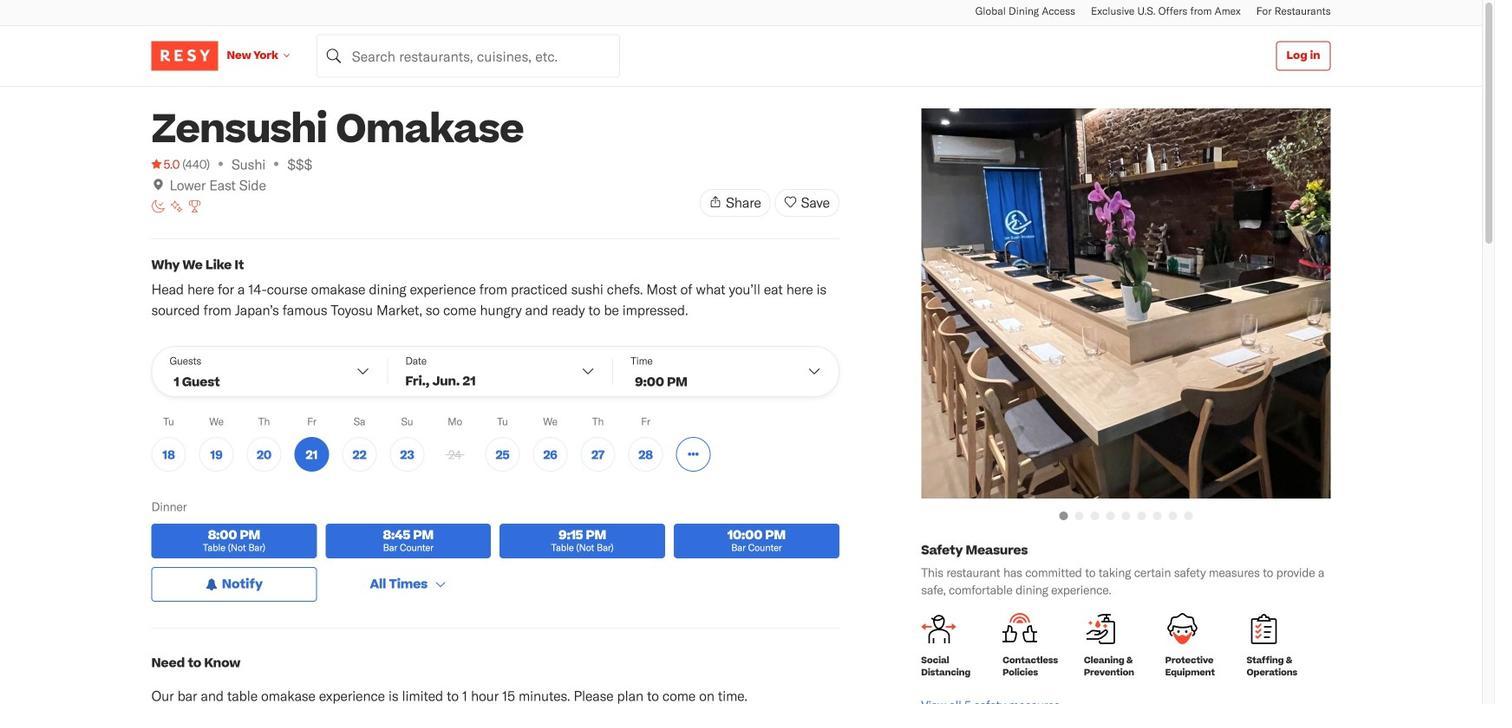 Task type: vqa. For each thing, say whether or not it's contained in the screenshot.
(12.3k) reviews "element"
no



Task type: locate. For each thing, give the bounding box(es) containing it.
Search restaurants, cuisines, etc. text field
[[316, 34, 620, 78]]

5.0 out of 5 stars image
[[151, 155, 180, 173]]

None field
[[316, 34, 620, 78]]



